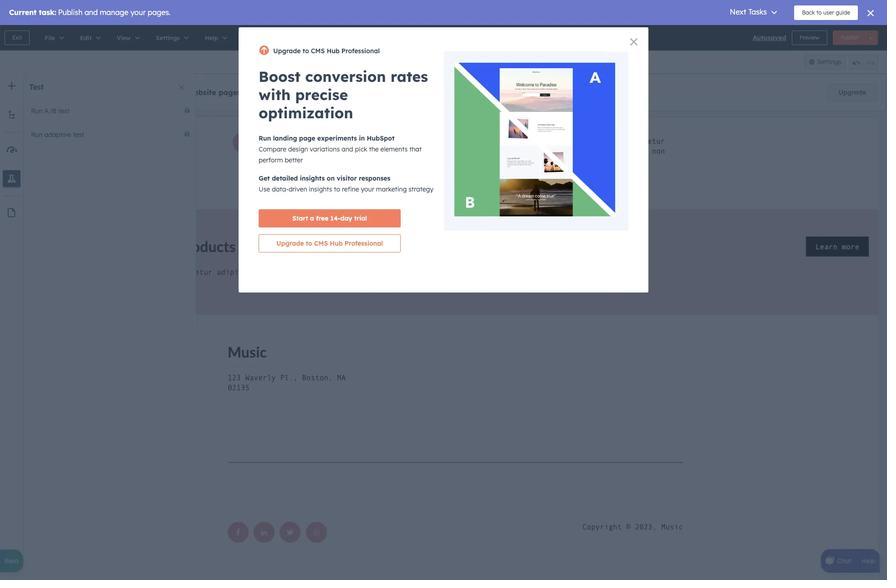 Task type: describe. For each thing, give the bounding box(es) containing it.
beta
[[5, 557, 19, 566]]

run adaptive test
[[31, 131, 84, 139]]

autosaved
[[753, 34, 786, 42]]

from
[[149, 88, 166, 97]]

unlock premium features with crm suite starter.
[[250, 88, 396, 96]]

website
[[188, 88, 216, 97]]

run a/b test button
[[25, 99, 196, 123]]

with
[[327, 88, 340, 96]]

settings button
[[804, 54, 846, 70]]

suite
[[358, 88, 373, 96]]

close image
[[179, 85, 184, 90]]

the
[[81, 88, 93, 97]]

publish
[[840, 34, 859, 41]]

remove the hubspot logo from your website pages.
[[50, 88, 243, 97]]

beta button
[[0, 550, 23, 573]]

test for run a/b test
[[58, 107, 70, 115]]

remove
[[50, 88, 79, 97]]

adaptive
[[44, 131, 71, 139]]

publish group
[[833, 31, 878, 45]]

test for run adaptive test
[[73, 131, 84, 139]]

run for run a/b test
[[31, 107, 42, 115]]

autosaved button
[[753, 32, 786, 43]]

run a/b test
[[31, 107, 70, 115]]

help
[[861, 557, 875, 566]]

upgrade
[[839, 88, 866, 97]]

logo
[[130, 88, 146, 97]]



Task type: vqa. For each thing, say whether or not it's contained in the screenshot.
Run A/B test Run
yes



Task type: locate. For each thing, give the bounding box(es) containing it.
1 run from the top
[[31, 107, 42, 115]]

unlock
[[250, 88, 270, 96]]

publish button
[[833, 31, 867, 45]]

run inside run a/b test button
[[31, 107, 42, 115]]

0 vertical spatial run
[[31, 107, 42, 115]]

exit link
[[5, 31, 30, 45]]

exit
[[12, 34, 22, 41]]

1 horizontal spatial test
[[73, 131, 84, 139]]

run for run adaptive test
[[31, 131, 42, 139]]

test
[[29, 82, 44, 92]]

test
[[58, 107, 70, 115], [73, 131, 84, 139]]

premium
[[272, 88, 299, 96]]

group
[[423, 54, 459, 70], [849, 54, 878, 70]]

your
[[169, 88, 186, 97]]

pages.
[[219, 88, 243, 97]]

0 horizontal spatial group
[[423, 54, 459, 70]]

preview button
[[792, 31, 827, 45]]

2 group from the left
[[849, 54, 878, 70]]

1 vertical spatial test
[[73, 131, 84, 139]]

0 vertical spatial test
[[58, 107, 70, 115]]

test right a/b
[[58, 107, 70, 115]]

a/b
[[44, 107, 56, 115]]

1 horizontal spatial group
[[849, 54, 878, 70]]

upgrade link
[[827, 83, 877, 102]]

features
[[301, 88, 326, 96]]

test right adaptive
[[73, 131, 84, 139]]

test inside button
[[73, 131, 84, 139]]

starter.
[[374, 88, 396, 96]]

0 horizontal spatial test
[[58, 107, 70, 115]]

settings
[[817, 58, 841, 66]]

run inside run adaptive test button
[[31, 131, 42, 139]]

run adaptive test button
[[25, 123, 196, 147]]

preview
[[800, 34, 819, 41]]

1 vertical spatial run
[[31, 131, 42, 139]]

test inside button
[[58, 107, 70, 115]]

1 group from the left
[[423, 54, 459, 70]]

chat
[[837, 557, 851, 566]]

run left adaptive
[[31, 131, 42, 139]]

2 run from the top
[[31, 131, 42, 139]]

run left a/b
[[31, 107, 42, 115]]

crm
[[342, 88, 356, 96]]

hubspot
[[95, 88, 128, 97]]

run
[[31, 107, 42, 115], [31, 131, 42, 139]]



